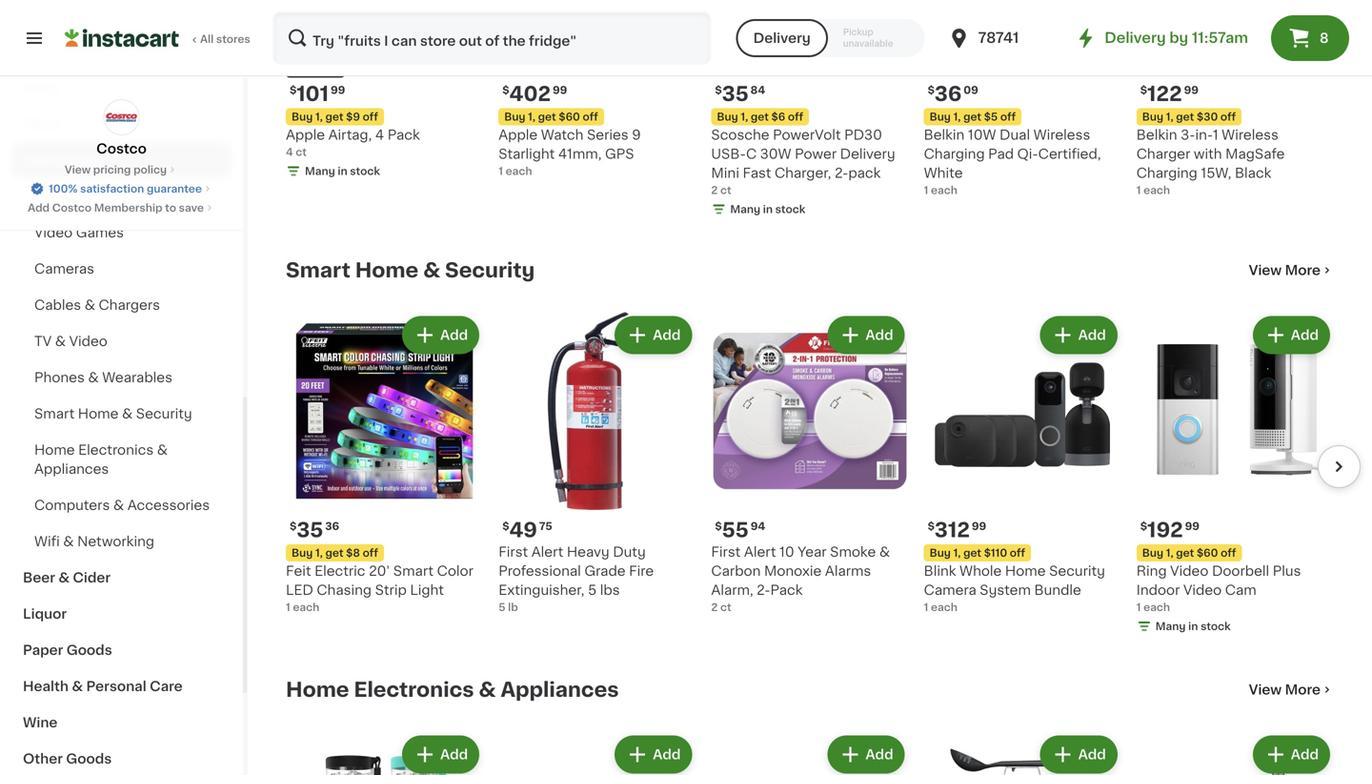 Task type: describe. For each thing, give the bounding box(es) containing it.
many in stock for 35
[[731, 204, 806, 215]]

beer & cider link
[[11, 560, 232, 596]]

$ for $ 35 36
[[290, 521, 297, 531]]

$ 192 99
[[1141, 520, 1200, 540]]

1, for $ 36 09
[[954, 112, 961, 122]]

charger
[[1137, 147, 1191, 161]]

get for $ 35 84
[[751, 112, 769, 122]]

delivery inside the scosche powervolt pd30 usb-c 30w power delivery mini fast charger, 2-pack 2 ct
[[840, 147, 896, 161]]

0 vertical spatial electronics
[[23, 153, 101, 167]]

$110
[[985, 547, 1008, 558]]

15w,
[[1202, 166, 1232, 180]]

first alert 10 year smoke & carbon monoxie alarms alarm, 2-pack 2 ct
[[712, 545, 890, 612]]

buy for $ 101 99
[[292, 112, 313, 122]]

1 down $30
[[1213, 128, 1219, 142]]

phones
[[34, 371, 85, 384]]

pd30
[[845, 128, 883, 142]]

membership
[[94, 203, 163, 213]]

belkin for 36
[[924, 128, 965, 142]]

satisfaction
[[80, 184, 144, 194]]

baby link
[[11, 70, 232, 106]]

home inside blink whole home security camera system bundle 1 each
[[1006, 564, 1046, 578]]

video up 'indoor'
[[1171, 564, 1209, 578]]

off for $ 312 99
[[1010, 547, 1026, 558]]

professional
[[499, 564, 581, 578]]

09
[[964, 85, 979, 95]]

liquor
[[23, 607, 67, 621]]

chargers
[[99, 298, 160, 312]]

buy 1, get $110 off
[[930, 547, 1026, 558]]

$ for $ 101 99
[[290, 85, 297, 95]]

appliances for home electronics &  appliances
[[501, 680, 619, 700]]

in for 35
[[763, 204, 773, 215]]

1, for $ 312 99
[[954, 547, 961, 558]]

122
[[1148, 84, 1183, 104]]

first for 49
[[499, 545, 528, 558]]

led
[[286, 583, 313, 597]]

get for $ 101 99
[[326, 112, 344, 122]]

$60 for 192
[[1197, 547, 1219, 558]]

fire
[[629, 564, 654, 578]]

0 vertical spatial 36
[[935, 84, 962, 104]]

get for $ 35 36
[[326, 547, 344, 558]]

cables & chargers link
[[11, 287, 232, 323]]

99 for 122
[[1185, 85, 1199, 95]]

electronics for home electronics & appliances
[[78, 443, 154, 457]]

buy for $ 312 99
[[930, 547, 951, 558]]

buy for $ 122 99
[[1143, 112, 1164, 122]]

service type group
[[737, 19, 925, 57]]

84
[[751, 85, 766, 95]]

charging inside the belkin 10w dual wireless charging pad qi-certified, white 1 each
[[924, 147, 985, 161]]

2 inside first alert 10 year smoke & carbon monoxie alarms alarm, 2-pack 2 ct
[[712, 602, 718, 612]]

item carousel region containing 35
[[259, 305, 1361, 648]]

402
[[510, 84, 551, 104]]

each inside apple watch series 9 starlight 41mm, gps 1 each
[[506, 166, 532, 176]]

all stores
[[200, 34, 250, 44]]

policy
[[134, 164, 167, 175]]

seller
[[314, 64, 340, 73]]

buy 1, get $8 off
[[292, 547, 378, 558]]

stock for 192
[[1201, 621, 1231, 631]]

off for $ 192 99
[[1221, 547, 1237, 558]]

off for $ 101 99
[[363, 112, 378, 122]]

baby
[[23, 81, 59, 94]]

feit
[[286, 564, 311, 577]]

in for 101
[[338, 166, 348, 176]]

off for $ 35 36
[[363, 547, 378, 558]]

$ for $ 122 99
[[1141, 85, 1148, 95]]

$ 49 75
[[503, 520, 553, 540]]

paper goods link
[[11, 632, 232, 668]]

to
[[165, 203, 176, 213]]

view more for appliances
[[1249, 683, 1321, 696]]

tv
[[34, 335, 52, 348]]

1 horizontal spatial 5
[[588, 583, 597, 597]]

health & personal care link
[[11, 668, 232, 704]]

video games
[[34, 226, 124, 239]]

alarms
[[825, 564, 872, 577]]

0 horizontal spatial 4
[[286, 147, 293, 157]]

view more link for appliances
[[1249, 680, 1335, 699]]

$9
[[346, 112, 360, 122]]

pack inside first alert 10 year smoke & carbon monoxie alarms alarm, 2-pack 2 ct
[[771, 583, 803, 597]]

1 horizontal spatial security
[[445, 260, 535, 280]]

ring video doorbell plus indoor video cam 1 each
[[1137, 564, 1302, 612]]

buy 1, get $30 off
[[1143, 112, 1237, 122]]

get for $ 122 99
[[1177, 112, 1195, 122]]

wireless inside the belkin 10w dual wireless charging pad qi-certified, white 1 each
[[1034, 128, 1091, 142]]

more for security
[[1286, 264, 1321, 277]]

buy 1, get $9 off
[[292, 112, 378, 122]]

$ for $ 192 99
[[1141, 521, 1148, 531]]

first alert heavy duty professional grade fire extinguisher, 5 lbs 5 lb
[[499, 545, 654, 612]]

item carousel region containing 101
[[286, 0, 1361, 228]]

floral link
[[11, 106, 232, 142]]

indoor
[[1137, 583, 1181, 597]]

78741 button
[[948, 11, 1063, 65]]

1 vertical spatial smart home & security
[[34, 407, 192, 420]]

plus
[[1273, 564, 1302, 578]]

watch
[[541, 128, 584, 142]]

system
[[980, 583, 1031, 597]]

best
[[292, 64, 312, 73]]

$5
[[985, 112, 998, 122]]

$ for $ 36 09
[[928, 85, 935, 95]]

each inside belkin 3-in-1 wireless charger with magsafe charging 15w, black 1 each
[[1144, 185, 1171, 196]]

stores
[[216, 34, 250, 44]]

75
[[539, 521, 553, 531]]

buy 1, get $60 off for 402
[[504, 112, 598, 122]]

ct inside first alert 10 year smoke & carbon monoxie alarms alarm, 2-pack 2 ct
[[721, 602, 732, 612]]

many for 35
[[731, 204, 761, 215]]

costco link
[[96, 99, 147, 158]]

1 horizontal spatial 4
[[375, 128, 384, 142]]

whole
[[960, 564, 1002, 578]]

$ for $ 312 99
[[928, 521, 935, 531]]

1 inside the ring video doorbell plus indoor video cam 1 each
[[1137, 602, 1142, 612]]

paper
[[23, 643, 63, 657]]

home electronics & appliances link
[[11, 432, 232, 487]]

wifi & networking
[[34, 535, 154, 548]]

blink
[[924, 564, 957, 578]]

41mm,
[[558, 147, 602, 161]]

1 down charger at top
[[1137, 185, 1142, 196]]

each inside blink whole home security camera system bundle 1 each
[[931, 602, 958, 612]]

1 horizontal spatial costco
[[96, 142, 147, 155]]

0 vertical spatial smart home & security link
[[286, 259, 535, 282]]

computers & accessories link
[[11, 487, 232, 523]]

video games link
[[11, 214, 232, 251]]

many in stock for 101
[[305, 166, 380, 176]]

& inside 'link'
[[85, 298, 95, 312]]

stock for 35
[[776, 204, 806, 215]]

networking
[[77, 535, 154, 548]]

phones & wearables
[[34, 371, 172, 384]]

0 horizontal spatial smart home & security link
[[11, 396, 232, 432]]

many for 101
[[305, 166, 335, 176]]

100% satisfaction guarantee button
[[30, 177, 213, 196]]

2- inside first alert 10 year smoke & carbon monoxie alarms alarm, 2-pack 2 ct
[[757, 583, 771, 597]]

more for appliances
[[1286, 683, 1321, 696]]

1 inside the belkin 10w dual wireless charging pad qi-certified, white 1 each
[[924, 185, 929, 196]]

36 inside $ 35 36
[[325, 521, 339, 531]]

video left cam
[[1184, 583, 1222, 597]]

1, for $ 35 36
[[316, 547, 323, 558]]

0 horizontal spatial 5
[[499, 602, 506, 612]]

guarantee
[[147, 184, 202, 194]]

buy for $ 35 84
[[717, 112, 739, 122]]

apple for starlight
[[499, 128, 538, 142]]

view pricing policy link
[[65, 162, 178, 177]]

save
[[179, 203, 204, 213]]

get for $ 192 99
[[1177, 547, 1195, 558]]

tv & video
[[34, 335, 108, 348]]

10w
[[968, 128, 997, 142]]

fast
[[743, 166, 772, 180]]

instacart logo image
[[65, 27, 179, 50]]

delivery by 11:57am link
[[1075, 27, 1249, 50]]

buy for $ 402 99
[[504, 112, 526, 122]]

carbon
[[712, 564, 761, 577]]

alert for 49
[[532, 545, 564, 558]]

lbs
[[600, 583, 620, 597]]

many in stock for 192
[[1156, 621, 1231, 631]]

1 inside blink whole home security camera system bundle 1 each
[[924, 602, 929, 612]]

electric
[[315, 564, 366, 577]]

appliances for home electronics & appliances
[[34, 462, 109, 476]]

cameras link
[[11, 251, 232, 287]]

alarm,
[[712, 583, 754, 597]]

computers
[[34, 499, 110, 512]]

3-
[[1181, 128, 1196, 142]]

alert for 55
[[744, 545, 776, 558]]

first for 55
[[712, 545, 741, 558]]

pack
[[849, 166, 881, 180]]



Task type: locate. For each thing, give the bounding box(es) containing it.
$ 122 99
[[1141, 84, 1199, 104]]

wireless
[[1034, 128, 1091, 142], [1222, 128, 1279, 142]]

apple inside apple airtag, 4 pack 4 ct
[[286, 128, 325, 142]]

stock down apple airtag, 4 pack 4 ct
[[350, 166, 380, 176]]

1 vertical spatial view more link
[[1249, 680, 1335, 699]]

get up watch
[[538, 112, 556, 122]]

product group containing 35
[[286, 312, 484, 615]]

buy for $ 35 36
[[292, 547, 313, 558]]

year
[[798, 545, 827, 558]]

5 left lb
[[499, 602, 506, 612]]

buy down 101 at left
[[292, 112, 313, 122]]

many down apple airtag, 4 pack 4 ct
[[305, 166, 335, 176]]

99 right "402"
[[553, 85, 567, 95]]

0 vertical spatial smart
[[286, 260, 351, 280]]

1 horizontal spatial $60
[[1197, 547, 1219, 558]]

2 vertical spatial stock
[[1201, 621, 1231, 631]]

cider
[[73, 571, 111, 584]]

view for smart home & security
[[1249, 264, 1282, 277]]

add inside add costco membership to save link
[[28, 203, 50, 213]]

buy 1, get $60 off
[[504, 112, 598, 122], [1143, 547, 1237, 558]]

$ 36 09
[[928, 84, 979, 104]]

2 vertical spatial many in stock
[[1156, 621, 1231, 631]]

delivery for delivery by 11:57am
[[1105, 31, 1167, 45]]

video inside "link"
[[34, 226, 73, 239]]

mini
[[712, 166, 740, 180]]

2 vertical spatial view
[[1249, 683, 1282, 696]]

2 view more link from the top
[[1249, 680, 1335, 699]]

2 goods from the top
[[66, 752, 112, 766]]

pack inside apple airtag, 4 pack 4 ct
[[388, 128, 420, 142]]

pricing
[[93, 164, 131, 175]]

2 horizontal spatial delivery
[[1105, 31, 1167, 45]]

floral
[[23, 117, 61, 131]]

smart
[[286, 260, 351, 280], [34, 407, 75, 420], [394, 564, 434, 577]]

grade
[[585, 564, 626, 578]]

buy for $ 192 99
[[1143, 547, 1164, 558]]

many in stock down the ring video doorbell plus indoor video cam 1 each
[[1156, 621, 1231, 631]]

2 first from the left
[[499, 545, 528, 558]]

off right $8
[[363, 547, 378, 558]]

0 horizontal spatial smart home & security
[[34, 407, 192, 420]]

home electronics & appliances
[[34, 443, 168, 476]]

strip
[[375, 583, 407, 597]]

$ inside $ 192 99
[[1141, 521, 1148, 531]]

1 vertical spatial pack
[[771, 583, 803, 597]]

1 horizontal spatial wireless
[[1222, 128, 1279, 142]]

0 horizontal spatial many
[[305, 166, 335, 176]]

1 horizontal spatial delivery
[[840, 147, 896, 161]]

first down the 49
[[499, 545, 528, 558]]

series
[[587, 128, 629, 142]]

0 horizontal spatial security
[[136, 407, 192, 420]]

2 vertical spatial in
[[1189, 621, 1199, 631]]

$ left 94 at the right of page
[[715, 521, 722, 531]]

wireless up certified,
[[1034, 128, 1091, 142]]

buy 1, get $60 off up watch
[[504, 112, 598, 122]]

belkin inside belkin 3-in-1 wireless charger with magsafe charging 15w, black 1 each
[[1137, 128, 1178, 142]]

in down apple airtag, 4 pack 4 ct
[[338, 166, 348, 176]]

2 horizontal spatial security
[[1050, 564, 1106, 578]]

home electronics &  appliances
[[286, 680, 619, 700]]

apple for 4
[[286, 128, 325, 142]]

personal
[[86, 680, 147, 693]]

goods for other goods
[[66, 752, 112, 766]]

$ inside $ 35 36
[[290, 521, 297, 531]]

1 vertical spatial stock
[[776, 204, 806, 215]]

1 vertical spatial buy 1, get $60 off
[[1143, 547, 1237, 558]]

36 up the buy 1, get $8 off on the left bottom of the page
[[325, 521, 339, 531]]

add
[[28, 203, 50, 213], [440, 328, 468, 342], [653, 328, 681, 342], [866, 328, 894, 342], [1079, 328, 1107, 342], [1292, 328, 1319, 342], [440, 748, 468, 761], [653, 748, 681, 761], [866, 748, 894, 761], [1079, 748, 1107, 761], [1292, 748, 1319, 761]]

1 vertical spatial electronics
[[78, 443, 154, 457]]

0 horizontal spatial costco
[[52, 203, 92, 213]]

delivery for delivery
[[754, 31, 811, 45]]

charging up white
[[924, 147, 985, 161]]

first up the carbon
[[712, 545, 741, 558]]

1 alert from the left
[[744, 545, 776, 558]]

charging down charger at top
[[1137, 166, 1198, 180]]

$
[[290, 85, 297, 95], [715, 85, 722, 95], [503, 85, 510, 95], [928, 85, 935, 95], [1141, 85, 1148, 95], [290, 521, 297, 531], [715, 521, 722, 531], [503, 521, 510, 531], [928, 521, 935, 531], [1141, 521, 1148, 531]]

1 horizontal spatial smart home & security
[[286, 260, 535, 280]]

many in stock
[[305, 166, 380, 176], [731, 204, 806, 215], [1156, 621, 1231, 631]]

1, down '$ 122 99' on the top right
[[1167, 112, 1174, 122]]

$ up "blink"
[[928, 521, 935, 531]]

99 inside $ 312 99
[[972, 521, 987, 531]]

$60 up the ring video doorbell plus indoor video cam 1 each
[[1197, 547, 1219, 558]]

1 vertical spatial charging
[[1137, 166, 1198, 180]]

stock down the ring video doorbell plus indoor video cam 1 each
[[1201, 621, 1231, 631]]

view more link for security
[[1249, 261, 1335, 280]]

0 horizontal spatial delivery
[[754, 31, 811, 45]]

off for $ 402 99
[[583, 112, 598, 122]]

2 belkin from the left
[[1137, 128, 1178, 142]]

appliances up computers
[[34, 462, 109, 476]]

$60 for 402
[[559, 112, 580, 122]]

99 up the buy 1, get $30 off
[[1185, 85, 1199, 95]]

99
[[331, 85, 345, 95], [553, 85, 567, 95], [1185, 85, 1199, 95], [972, 521, 987, 531], [1186, 521, 1200, 531]]

1 vertical spatial in
[[763, 204, 773, 215]]

extinguisher,
[[499, 583, 585, 597]]

1, for $ 402 99
[[528, 112, 536, 122]]

$ for $ 35 84
[[715, 85, 722, 95]]

2 down alarm, at the right bottom
[[712, 602, 718, 612]]

each down charger at top
[[1144, 185, 1171, 196]]

1 vertical spatial 4
[[286, 147, 293, 157]]

get for $ 36 09
[[964, 112, 982, 122]]

delivery up 84
[[754, 31, 811, 45]]

get left '$5'
[[964, 112, 982, 122]]

1, for $ 35 84
[[741, 112, 749, 122]]

each inside 'feit electric 20' smart color led chasing strip light 1 each'
[[293, 602, 320, 612]]

buy up feit
[[292, 547, 313, 558]]

many
[[305, 166, 335, 176], [731, 204, 761, 215], [1156, 621, 1186, 631]]

1 down camera
[[924, 602, 929, 612]]

2 horizontal spatial smart
[[394, 564, 434, 577]]

belkin for 122
[[1137, 128, 1178, 142]]

each down 'indoor'
[[1144, 602, 1171, 612]]

$ inside $ 402 99
[[503, 85, 510, 95]]

buy down 122
[[1143, 112, 1164, 122]]

2 horizontal spatial many
[[1156, 621, 1186, 631]]

buy up "blink"
[[930, 547, 951, 558]]

0 horizontal spatial in
[[338, 166, 348, 176]]

cables
[[34, 298, 81, 312]]

1 vertical spatial 2
[[712, 602, 718, 612]]

$ for $ 55 94
[[715, 521, 722, 531]]

1, down $ 192 99
[[1167, 547, 1174, 558]]

$8
[[346, 547, 360, 558]]

wireless inside belkin 3-in-1 wireless charger with magsafe charging 15w, black 1 each
[[1222, 128, 1279, 142]]

$ 402 99
[[503, 84, 567, 104]]

0 vertical spatial 2
[[712, 185, 718, 196]]

first inside the first alert heavy duty professional grade fire extinguisher, 5 lbs 5 lb
[[499, 545, 528, 558]]

1 vertical spatial 5
[[499, 602, 506, 612]]

1 vertical spatial many in stock
[[731, 204, 806, 215]]

Search field
[[275, 13, 710, 63]]

$ down best
[[290, 85, 297, 95]]

qi-
[[1018, 147, 1039, 161]]

off right $9
[[363, 112, 378, 122]]

2 horizontal spatial in
[[1189, 621, 1199, 631]]

blink whole home security camera system bundle 1 each
[[924, 564, 1106, 612]]

other
[[23, 752, 63, 766]]

1, down "402"
[[528, 112, 536, 122]]

1 down 'indoor'
[[1137, 602, 1142, 612]]

black
[[1235, 166, 1272, 180]]

many for 192
[[1156, 621, 1186, 631]]

49
[[510, 520, 538, 540]]

goods
[[66, 643, 112, 657], [66, 752, 112, 766]]

1 horizontal spatial belkin
[[1137, 128, 1178, 142]]

in for 192
[[1189, 621, 1199, 631]]

35 for $ 35 36
[[297, 520, 323, 540]]

$ inside $ 101 99
[[290, 85, 297, 95]]

product group containing 49
[[499, 312, 696, 615]]

costco up view pricing policy link
[[96, 142, 147, 155]]

1 horizontal spatial pack
[[771, 583, 803, 597]]

1 vertical spatial goods
[[66, 752, 112, 766]]

get for $ 402 99
[[538, 112, 556, 122]]

1 apple from the left
[[286, 128, 325, 142]]

0 vertical spatial 2-
[[835, 166, 849, 180]]

36 left 09
[[935, 84, 962, 104]]

0 vertical spatial goods
[[66, 643, 112, 657]]

delivery inside delivery by 11:57am link
[[1105, 31, 1167, 45]]

30w
[[760, 147, 792, 161]]

1 inside apple watch series 9 starlight 41mm, gps 1 each
[[499, 166, 503, 176]]

0 vertical spatial item carousel region
[[286, 0, 1361, 228]]

cameras
[[34, 262, 94, 276]]

0 vertical spatial stock
[[350, 166, 380, 176]]

1 2 from the top
[[712, 185, 718, 196]]

0 vertical spatial $60
[[559, 112, 580, 122]]

each inside the belkin 10w dual wireless charging pad qi-certified, white 1 each
[[931, 185, 958, 196]]

& inside first alert 10 year smoke & carbon monoxie alarms alarm, 2-pack 2 ct
[[880, 545, 890, 558]]

$ 101 99
[[290, 84, 345, 104]]

99 inside '$ 122 99'
[[1185, 85, 1199, 95]]

pad
[[989, 147, 1014, 161]]

& inside home electronics & appliances
[[157, 443, 168, 457]]

first inside first alert 10 year smoke & carbon monoxie alarms alarm, 2-pack 2 ct
[[712, 545, 741, 558]]

0 vertical spatial security
[[445, 260, 535, 280]]

1 vertical spatial item carousel region
[[259, 305, 1361, 648]]

$ left 09
[[928, 85, 935, 95]]

0 vertical spatial costco
[[96, 142, 147, 155]]

1, for $ 192 99
[[1167, 547, 1174, 558]]

video down audio
[[34, 226, 73, 239]]

0 horizontal spatial charging
[[924, 147, 985, 161]]

99 inside $ 402 99
[[553, 85, 567, 95]]

$ for $ 402 99
[[503, 85, 510, 95]]

2 alert from the left
[[532, 545, 564, 558]]

1 horizontal spatial apple
[[499, 128, 538, 142]]

delivery button
[[737, 19, 828, 57]]

monoxie
[[765, 564, 822, 577]]

2- inside the scosche powervolt pd30 usb-c 30w power delivery mini fast charger, 2-pack 2 ct
[[835, 166, 849, 180]]

0 vertical spatial smart home & security
[[286, 260, 535, 280]]

0 horizontal spatial smart
[[34, 407, 75, 420]]

buy up ring
[[1143, 547, 1164, 558]]

$ 35 36
[[290, 520, 339, 540]]

bundle
[[1035, 583, 1082, 597]]

1 vertical spatial view
[[1249, 264, 1282, 277]]

1 horizontal spatial in
[[763, 204, 773, 215]]

many down 'indoor'
[[1156, 621, 1186, 631]]

stock for 101
[[350, 166, 380, 176]]

off for $ 36 09
[[1001, 112, 1016, 122]]

each down camera
[[931, 602, 958, 612]]

11:57am
[[1192, 31, 1249, 45]]

1 horizontal spatial appliances
[[501, 680, 619, 700]]

0 horizontal spatial buy 1, get $60 off
[[504, 112, 598, 122]]

0 vertical spatial many
[[305, 166, 335, 176]]

charger,
[[775, 166, 832, 180]]

costco down 100%
[[52, 203, 92, 213]]

$30
[[1197, 112, 1219, 122]]

1 inside 'feit electric 20' smart color led chasing strip light 1 each'
[[286, 602, 290, 612]]

all stores link
[[65, 11, 252, 65]]

1, down $ 35 36
[[316, 547, 323, 558]]

35 up the buy 1, get $8 off on the left bottom of the page
[[297, 520, 323, 540]]

costco logo image
[[103, 99, 140, 135]]

0 vertical spatial buy 1, get $60 off
[[504, 112, 598, 122]]

55
[[722, 520, 749, 540]]

ct down buy 1, get $9 off
[[296, 147, 307, 157]]

5 left lbs
[[588, 583, 597, 597]]

in-
[[1196, 128, 1213, 142]]

1 horizontal spatial 2-
[[835, 166, 849, 180]]

$ up the buy 1, get $30 off
[[1141, 85, 1148, 95]]

apple down buy 1, get $9 off
[[286, 128, 325, 142]]

$ up ring
[[1141, 521, 1148, 531]]

2 wireless from the left
[[1222, 128, 1279, 142]]

goods up health & personal care
[[66, 643, 112, 657]]

0 vertical spatial ct
[[296, 147, 307, 157]]

buy 1, get $60 off for 192
[[1143, 547, 1237, 558]]

wine
[[23, 716, 58, 729]]

dual
[[1000, 128, 1031, 142]]

product group
[[286, 312, 484, 615], [499, 312, 696, 615], [712, 312, 909, 615], [924, 312, 1122, 615], [1137, 312, 1335, 638], [286, 732, 484, 775], [499, 732, 696, 775], [712, 732, 909, 775], [924, 732, 1122, 775], [1137, 732, 1335, 775]]

c
[[746, 147, 757, 161]]

1 horizontal spatial smart
[[286, 260, 351, 280]]

2 more from the top
[[1286, 683, 1321, 696]]

apple inside apple watch series 9 starlight 41mm, gps 1 each
[[499, 128, 538, 142]]

100%
[[49, 184, 78, 194]]

0 horizontal spatial wireless
[[1034, 128, 1091, 142]]

0 vertical spatial view more link
[[1249, 261, 1335, 280]]

buy 1, get $60 off inside product group
[[1143, 547, 1237, 558]]

alert down 94 at the right of page
[[744, 545, 776, 558]]

1, up scosche at top
[[741, 112, 749, 122]]

buy 1, get $60 off down $ 192 99
[[1143, 547, 1237, 558]]

99 for 402
[[553, 85, 567, 95]]

gps
[[605, 147, 634, 161]]

appliances
[[34, 462, 109, 476], [501, 680, 619, 700]]

wine link
[[11, 704, 232, 741]]

stock down charger,
[[776, 204, 806, 215]]

99 inside $ 192 99
[[1186, 521, 1200, 531]]

1 down led
[[286, 602, 290, 612]]

0 vertical spatial view
[[65, 164, 91, 175]]

99 down seller
[[331, 85, 345, 95]]

$ for $ 49 75
[[503, 521, 510, 531]]

cables & chargers
[[34, 298, 160, 312]]

delivery inside delivery button
[[754, 31, 811, 45]]

4 down buy 1, get $9 off
[[286, 147, 293, 157]]

electronics inside home electronics & appliances
[[78, 443, 154, 457]]

1 view more from the top
[[1249, 264, 1321, 277]]

2 down mini
[[712, 185, 718, 196]]

100% satisfaction guarantee
[[49, 184, 202, 194]]

off for $ 122 99
[[1221, 112, 1237, 122]]

computers & accessories
[[34, 499, 210, 512]]

item carousel region
[[286, 0, 1361, 228], [259, 305, 1361, 648]]

wifi
[[34, 535, 60, 548]]

35 for $ 35 84
[[722, 84, 749, 104]]

off for $ 35 84
[[788, 112, 804, 122]]

1 vertical spatial appliances
[[501, 680, 619, 700]]

many in stock down fast
[[731, 204, 806, 215]]

0 horizontal spatial appliances
[[34, 462, 109, 476]]

99 for 192
[[1186, 521, 1200, 531]]

ct down alarm, at the right bottom
[[721, 602, 732, 612]]

off right $110 at the right of page
[[1010, 547, 1026, 558]]

1 horizontal spatial first
[[712, 545, 741, 558]]

$ inside $ 312 99
[[928, 521, 935, 531]]

1 horizontal spatial charging
[[1137, 166, 1198, 180]]

$ inside $ 36 09
[[928, 85, 935, 95]]

2-
[[835, 166, 849, 180], [757, 583, 771, 597]]

1 down white
[[924, 185, 929, 196]]

1, for $ 122 99
[[1167, 112, 1174, 122]]

electronics link
[[11, 142, 232, 178]]

buy for $ 36 09
[[930, 112, 951, 122]]

smoke
[[830, 545, 876, 558]]

1 horizontal spatial smart home & security link
[[286, 259, 535, 282]]

1, down $ 36 09 on the top of page
[[954, 112, 961, 122]]

$ inside $ 55 94
[[715, 521, 722, 531]]

0 horizontal spatial pack
[[388, 128, 420, 142]]

stock
[[350, 166, 380, 176], [776, 204, 806, 215], [1201, 621, 1231, 631]]

get up 3-
[[1177, 112, 1195, 122]]

0 horizontal spatial 35
[[297, 520, 323, 540]]

$ up feit
[[290, 521, 297, 531]]

1 horizontal spatial stock
[[776, 204, 806, 215]]

product group containing 192
[[1137, 312, 1335, 638]]

0 vertical spatial many in stock
[[305, 166, 380, 176]]

0 horizontal spatial alert
[[532, 545, 564, 558]]

white
[[924, 166, 963, 180]]

doorbell
[[1213, 564, 1270, 578]]

ct
[[296, 147, 307, 157], [721, 185, 732, 196], [721, 602, 732, 612]]

each down white
[[931, 185, 958, 196]]

buy down "402"
[[504, 112, 526, 122]]

1 horizontal spatial many in stock
[[731, 204, 806, 215]]

2 horizontal spatial stock
[[1201, 621, 1231, 631]]

electronics for home electronics &  appliances
[[354, 680, 474, 700]]

home inside home electronics & appliances
[[34, 443, 75, 457]]

1 more from the top
[[1286, 264, 1321, 277]]

each down starlight
[[506, 166, 532, 176]]

costco
[[96, 142, 147, 155], [52, 203, 92, 213]]

0 vertical spatial view more
[[1249, 264, 1321, 277]]

smart home & security link
[[286, 259, 535, 282], [11, 396, 232, 432]]

1 horizontal spatial buy 1, get $60 off
[[1143, 547, 1237, 558]]

scosche
[[712, 128, 770, 142]]

charging inside belkin 3-in-1 wireless charger with magsafe charging 15w, black 1 each
[[1137, 166, 1198, 180]]

smart inside 'feit electric 20' smart color led chasing strip light 1 each'
[[394, 564, 434, 577]]

99 for 312
[[972, 521, 987, 531]]

99 for 101
[[331, 85, 345, 95]]

view more for security
[[1249, 264, 1321, 277]]

appliances down lb
[[501, 680, 619, 700]]

view pricing policy
[[65, 164, 167, 175]]

product group containing 55
[[712, 312, 909, 615]]

2 inside the scosche powervolt pd30 usb-c 30w power delivery mini fast charger, 2-pack 2 ct
[[712, 185, 718, 196]]

$ inside '$ 122 99'
[[1141, 85, 1148, 95]]

apple up starlight
[[499, 128, 538, 142]]

2- right alarm, at the right bottom
[[757, 583, 771, 597]]

many down fast
[[731, 204, 761, 215]]

2 vertical spatial electronics
[[354, 680, 474, 700]]

get left $8
[[326, 547, 344, 558]]

alert inside first alert 10 year smoke & carbon monoxie alarms alarm, 2-pack 2 ct
[[744, 545, 776, 558]]

$ inside $ 49 75
[[503, 521, 510, 531]]

alert inside the first alert heavy duty professional grade fire extinguisher, 5 lbs 5 lb
[[532, 545, 564, 558]]

video down cables & chargers
[[69, 335, 108, 348]]

goods for paper goods
[[66, 643, 112, 657]]

None search field
[[273, 11, 712, 65]]

product group containing 312
[[924, 312, 1122, 615]]

35 left 84
[[722, 84, 749, 104]]

99 right 192
[[1186, 521, 1200, 531]]

1 vertical spatial costco
[[52, 203, 92, 213]]

off right '$5'
[[1001, 112, 1016, 122]]

0 vertical spatial 35
[[722, 84, 749, 104]]

1 vertical spatial smart home & security link
[[11, 396, 232, 432]]

get left $6
[[751, 112, 769, 122]]

1 horizontal spatial 36
[[935, 84, 962, 104]]

2 view more from the top
[[1249, 683, 1321, 696]]

4 right airtag,
[[375, 128, 384, 142]]

1,
[[316, 112, 323, 122], [741, 112, 749, 122], [528, 112, 536, 122], [954, 112, 961, 122], [1167, 112, 1174, 122], [316, 547, 323, 558], [954, 547, 961, 558], [1167, 547, 1174, 558]]

0 vertical spatial charging
[[924, 147, 985, 161]]

1 wireless from the left
[[1034, 128, 1091, 142]]

buy 1, get $6 off
[[717, 112, 804, 122]]

$ left 84
[[715, 85, 722, 95]]

1 vertical spatial view more
[[1249, 683, 1321, 696]]

delivery by 11:57am
[[1105, 31, 1249, 45]]

belkin down buy 1, get $5 off at the top
[[924, 128, 965, 142]]

electronics
[[23, 153, 101, 167], [78, 443, 154, 457], [354, 680, 474, 700]]

0 vertical spatial pack
[[388, 128, 420, 142]]

each inside the ring video doorbell plus indoor video cam 1 each
[[1144, 602, 1171, 612]]

tv & video link
[[11, 323, 232, 359]]

home
[[355, 260, 419, 280], [78, 407, 119, 420], [34, 443, 75, 457], [1006, 564, 1046, 578], [286, 680, 349, 700]]

1 horizontal spatial many
[[731, 204, 761, 215]]

belkin 3-in-1 wireless charger with magsafe charging 15w, black 1 each
[[1137, 128, 1285, 196]]

buy up scosche at top
[[717, 112, 739, 122]]

2 2 from the top
[[712, 602, 718, 612]]

2 apple from the left
[[499, 128, 538, 142]]

off up series
[[583, 112, 598, 122]]

1 view more link from the top
[[1249, 261, 1335, 280]]

1 vertical spatial security
[[136, 407, 192, 420]]

cam
[[1226, 583, 1257, 597]]

pack down monoxie
[[771, 583, 803, 597]]

appliances inside home electronics & appliances
[[34, 462, 109, 476]]

view
[[65, 164, 91, 175], [1249, 264, 1282, 277], [1249, 683, 1282, 696]]

1 first from the left
[[712, 545, 741, 558]]

get up whole
[[964, 547, 982, 558]]

0 horizontal spatial 36
[[325, 521, 339, 531]]

1, down $ 312 99
[[954, 547, 961, 558]]

1, for $ 101 99
[[316, 112, 323, 122]]

1 vertical spatial $60
[[1197, 547, 1219, 558]]

care
[[150, 680, 183, 693]]

1 vertical spatial smart
[[34, 407, 75, 420]]

1 belkin from the left
[[924, 128, 965, 142]]

ct inside the scosche powervolt pd30 usb-c 30w power delivery mini fast charger, 2-pack 2 ct
[[721, 185, 732, 196]]

view for home electronics &  appliances
[[1249, 683, 1282, 696]]

get for $ 312 99
[[964, 547, 982, 558]]

1 down starlight
[[499, 166, 503, 176]]

belkin inside the belkin 10w dual wireless charging pad qi-certified, white 1 each
[[924, 128, 965, 142]]

1 goods from the top
[[66, 643, 112, 657]]

0 horizontal spatial stock
[[350, 166, 380, 176]]

$60 up watch
[[559, 112, 580, 122]]

accessories
[[127, 499, 210, 512]]

belkin 10w dual wireless charging pad qi-certified, white 1 each
[[924, 128, 1102, 196]]

wireless up magsafe
[[1222, 128, 1279, 142]]

0 vertical spatial in
[[338, 166, 348, 176]]

many in stock down apple airtag, 4 pack 4 ct
[[305, 166, 380, 176]]

in down fast
[[763, 204, 773, 215]]

1 vertical spatial many
[[731, 204, 761, 215]]

light
[[410, 583, 444, 597]]

$ left 75
[[503, 521, 510, 531]]

ct inside apple airtag, 4 pack 4 ct
[[296, 147, 307, 157]]

99 up buy 1, get $110 off
[[972, 521, 987, 531]]

view more link
[[1249, 261, 1335, 280], [1249, 680, 1335, 699]]

paper goods
[[23, 643, 112, 657]]

beer
[[23, 571, 55, 584]]

security inside blink whole home security camera system bundle 1 each
[[1050, 564, 1106, 578]]

99 inside $ 101 99
[[331, 85, 345, 95]]

goods right other
[[66, 752, 112, 766]]

buy 1, get $5 off
[[930, 112, 1016, 122]]

$ inside $ 35 84
[[715, 85, 722, 95]]

2- down power
[[835, 166, 849, 180]]



Task type: vqa. For each thing, say whether or not it's contained in the screenshot.
walnuts.
no



